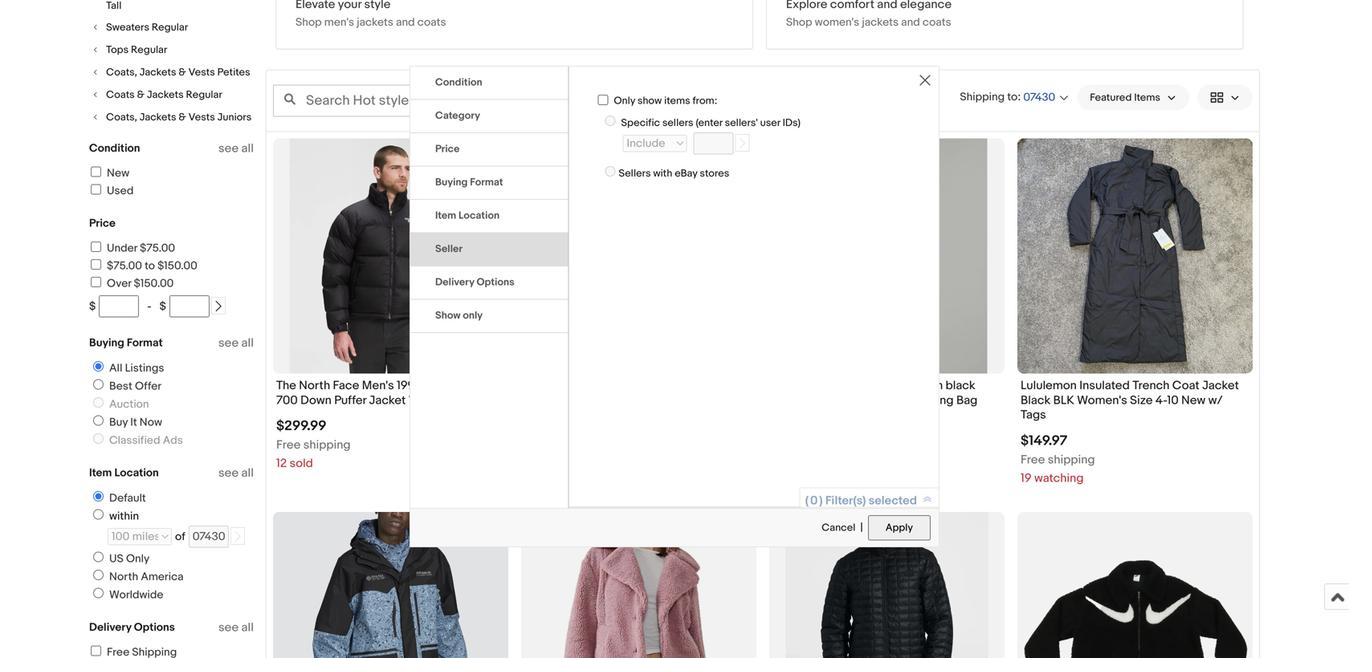Task type: vqa. For each thing, say whether or not it's contained in the screenshot.


Task type: locate. For each thing, give the bounding box(es) containing it.
face
[[333, 379, 359, 393]]

specific sellers (enter sellers' user ids)
[[621, 117, 801, 129]]

0 horizontal spatial black
[[443, 394, 473, 408]]

only
[[614, 95, 635, 107], [126, 553, 150, 566]]

1 vertical spatial options
[[134, 621, 175, 635]]

and inside text box
[[901, 16, 920, 29]]

3 see all from the top
[[218, 466, 254, 481]]

down up 6/
[[832, 379, 863, 393]]

buying format down category
[[435, 176, 503, 189]]

shipping inside $149.97 free shipping 19 watching
[[1048, 453, 1095, 467]]

0 horizontal spatial size
[[802, 394, 824, 408]]

0 vertical spatial options
[[477, 276, 515, 289]]

1 horizontal spatial delivery options
[[435, 276, 515, 289]]

1 horizontal spatial item
[[435, 210, 456, 222]]

buying format inside tab list
[[435, 176, 503, 189]]

women's
[[1077, 394, 1128, 408]]

jacket inside the north face men's 1996 retro nuptse 700 down puffer jacket white black nwt
[[369, 394, 406, 408]]

4 see all button from the top
[[218, 621, 254, 635]]

1 horizontal spatial size
[[1130, 394, 1153, 408]]

1 coats from the left
[[418, 16, 446, 29]]

0 vertical spatial buying format
[[435, 176, 503, 189]]

4 see all from the top
[[218, 621, 254, 635]]

1 horizontal spatial shipping
[[552, 438, 599, 453]]

down
[[832, 379, 863, 393], [301, 394, 332, 408]]

0 horizontal spatial coats
[[418, 16, 446, 29]]

0 horizontal spatial item
[[89, 467, 112, 480]]

1 horizontal spatial lululemon
[[843, 394, 899, 408]]

0 horizontal spatial delivery
[[89, 621, 132, 635]]

1 vertical spatial item
[[89, 467, 112, 480]]

new down coat
[[1182, 394, 1206, 408]]

nwt inside carhartt men's duck detroit winter jacket nwt 2020
[[564, 394, 590, 408]]

jackets inside text box
[[357, 16, 394, 29]]

1 horizontal spatial location
[[459, 210, 500, 222]]

0 horizontal spatial men's
[[362, 379, 394, 393]]

delivery options up the only
[[435, 276, 515, 289]]

specific
[[621, 117, 660, 129]]

women's
[[815, 16, 860, 29]]

0 horizontal spatial nwt
[[476, 394, 502, 408]]

1 horizontal spatial delivery
[[435, 276, 474, 289]]

Enter seller's name or multiple seller names separated by a comma or a space text field
[[694, 133, 734, 155]]

jackets inside text box
[[862, 16, 899, 29]]

684
[[651, 94, 671, 108]]

2 horizontal spatial lululemon
[[1021, 379, 1077, 393]]

sold inside $108.99 free shipping 145 sold
[[546, 457, 569, 471]]

ads
[[163, 434, 183, 448]]

us
[[109, 553, 124, 566]]

lululemon up blk
[[1021, 379, 1077, 393]]

1 jackets from the left
[[357, 16, 394, 29]]

shop left women's
[[786, 16, 813, 29]]

0 vertical spatial $75.00
[[140, 242, 175, 255]]

1 horizontal spatial jackets
[[862, 16, 899, 29]]

classified ads
[[109, 434, 183, 448]]

0 horizontal spatial buying format
[[89, 337, 163, 350]]

shop men's jackets and coats link
[[276, 0, 753, 49]]

1 vertical spatial buying format
[[89, 337, 163, 350]]

1 horizontal spatial only
[[614, 95, 635, 107]]

and
[[396, 16, 415, 29], [901, 16, 920, 29]]

3 nwt from the left
[[773, 394, 799, 408]]

men's up 2020 on the left bottom of the page
[[573, 379, 605, 393]]

lululemon inside lululemon insulated trench coat jacket black blk women's size 4-10 new w/ tags
[[1021, 379, 1077, 393]]

of
[[175, 531, 185, 544]]

1 see all from the top
[[218, 141, 254, 156]]

see all
[[218, 141, 254, 156], [218, 336, 254, 351], [218, 466, 254, 481], [218, 621, 254, 635]]

0 vertical spatial buying
[[435, 176, 468, 189]]

1 $ from the left
[[89, 300, 96, 314]]

lululemon down for at bottom
[[843, 394, 899, 408]]

down right 700
[[301, 394, 332, 408]]

shop men's jackets and coats
[[296, 16, 446, 29]]

2 see from the top
[[218, 336, 239, 351]]

see for delivery options
[[218, 621, 239, 635]]

location
[[459, 210, 500, 222], [114, 467, 159, 480]]

0 horizontal spatial and
[[396, 16, 415, 29]]

coats for shop women's jackets and coats
[[923, 16, 952, 29]]

bag
[[957, 394, 978, 408]]

see for item location
[[218, 466, 239, 481]]

nwt left 6/
[[773, 394, 799, 408]]

1 horizontal spatial item location
[[435, 210, 500, 222]]

shipping for $149.97
[[1048, 453, 1095, 467]]

Used checkbox
[[91, 184, 101, 195]]

coats inside text box
[[418, 16, 446, 29]]

$150.00 down $75.00 to $150.00
[[134, 277, 174, 291]]

lululemon up 6/
[[773, 379, 829, 393]]

0 horizontal spatial item location
[[89, 467, 159, 480]]

and right "men's"
[[396, 16, 415, 29]]

$ right - at the top of page
[[160, 300, 166, 314]]

see
[[218, 141, 239, 156], [218, 336, 239, 351], [218, 466, 239, 481], [218, 621, 239, 635]]

cancel button
[[821, 515, 857, 542]]

nwt down nuptse
[[476, 394, 502, 408]]

format
[[470, 176, 503, 189], [127, 337, 163, 350]]

all listings
[[109, 362, 164, 376]]

price down category
[[435, 143, 460, 155]]

coats
[[418, 16, 446, 29], [923, 16, 952, 29]]

nwt left 2020 on the left bottom of the page
[[564, 394, 590, 408]]

0 horizontal spatial options
[[134, 621, 175, 635]]

winter
[[680, 379, 716, 393]]

jacket
[[1203, 379, 1239, 393], [369, 394, 406, 408], [525, 394, 561, 408]]

sold
[[290, 457, 313, 471], [546, 457, 569, 471]]

black down nuptse
[[443, 394, 473, 408]]

0 horizontal spatial format
[[127, 337, 163, 350]]

$
[[89, 300, 96, 314], [160, 300, 166, 314]]

Minimum Value text field
[[99, 296, 139, 318]]

jacket down carhartt
[[525, 394, 561, 408]]

free inside $108.99 free shipping 145 sold
[[525, 438, 549, 453]]

1 vertical spatial $75.00
[[107, 259, 142, 273]]

0 horizontal spatial jackets
[[357, 16, 394, 29]]

shipping down '$299.99'
[[303, 438, 351, 453]]

2 see all button from the top
[[218, 336, 254, 351]]

default
[[109, 492, 146, 506]]

size left 6/
[[802, 394, 824, 408]]

3 see all button from the top
[[218, 466, 254, 481]]

1 horizontal spatial shop
[[786, 16, 813, 29]]

1 shop from the left
[[296, 16, 322, 29]]

adidas adventure winter allover print gore-tex jacket image
[[273, 512, 509, 659]]

1 vertical spatial new
[[1182, 394, 1206, 408]]

1 horizontal spatial price
[[435, 143, 460, 155]]

format up 'listings'
[[127, 337, 163, 350]]

1 size from the left
[[802, 394, 824, 408]]

New checkbox
[[91, 167, 101, 177]]

2 size from the left
[[1130, 394, 1153, 408]]

see all button
[[218, 141, 254, 156], [218, 336, 254, 351], [218, 466, 254, 481], [218, 621, 254, 635]]

men's left 1996
[[362, 379, 394, 393]]

see all for buying format
[[218, 336, 254, 351]]

size down the trench
[[1130, 394, 1153, 408]]

1 horizontal spatial jacket
[[525, 394, 561, 408]]

0 vertical spatial format
[[470, 176, 503, 189]]

2 men's from the left
[[573, 379, 605, 393]]

0 vertical spatial item location
[[435, 210, 500, 222]]

Buy It Now radio
[[93, 416, 104, 426]]

shop left "men's"
[[296, 16, 322, 29]]

duck
[[608, 379, 637, 393]]

item location up default
[[89, 467, 159, 480]]

0 horizontal spatial location
[[114, 467, 159, 480]]

0 horizontal spatial $
[[89, 300, 96, 314]]

2 sold from the left
[[546, 457, 569, 471]]

all for new
[[241, 141, 254, 156]]

new
[[107, 167, 129, 180], [1182, 394, 1206, 408]]

shop for shop men's jackets and coats
[[296, 16, 322, 29]]

Auction radio
[[93, 398, 104, 408]]

1 horizontal spatial buying format
[[435, 176, 503, 189]]

format inside tab list
[[470, 176, 503, 189]]

2 nwt from the left
[[564, 394, 590, 408]]

free up the 12
[[276, 438, 301, 453]]

free inside $299.99 free shipping 12 sold
[[276, 438, 301, 453]]

see all button for item location
[[218, 466, 254, 481]]

2 horizontal spatial shipping
[[1048, 453, 1095, 467]]

nwt inside the north face men's 1996 retro nuptse 700 down puffer jacket white black nwt
[[476, 394, 502, 408]]

tab list
[[410, 67, 568, 333]]

size inside lululemon down for it all vest in black nwt size 6/ lululemon shopping bag
[[802, 394, 824, 408]]

0 horizontal spatial north
[[109, 571, 138, 584]]

sold right the 12
[[290, 457, 313, 471]]

user
[[760, 117, 781, 129]]

the
[[276, 379, 296, 393]]

0 horizontal spatial shipping
[[303, 438, 351, 453]]

0 vertical spatial $150.00
[[158, 259, 197, 273]]

sellers'
[[725, 117, 758, 129]]

men's inside the north face men's 1996 retro nuptse 700 down puffer jacket white black nwt
[[362, 379, 394, 393]]

$ down the over $150.00 "checkbox"
[[89, 300, 96, 314]]

condition up new link
[[89, 142, 140, 155]]

and up the close image
[[901, 16, 920, 29]]

0 vertical spatial delivery
[[435, 276, 474, 289]]

Best Offer radio
[[93, 380, 104, 390]]

the north face men's 1996 retro nuptse 700 down puffer jacket white black nwt link
[[276, 379, 505, 412]]

and inside text box
[[396, 16, 415, 29]]

3 see from the top
[[218, 466, 239, 481]]

Free Shipping checkbox
[[91, 646, 101, 657]]

black inside lululemon insulated trench coat jacket black blk women's size 4-10 new w/ tags
[[1021, 394, 1051, 408]]

2 and from the left
[[901, 16, 920, 29]]

2020
[[593, 394, 621, 408]]

w/
[[1209, 394, 1223, 408]]

location up seller
[[459, 210, 500, 222]]

1 men's from the left
[[362, 379, 394, 393]]

1 horizontal spatial down
[[832, 379, 863, 393]]

1 black from the left
[[443, 394, 473, 408]]

2 shop from the left
[[786, 16, 813, 29]]

shipping inside $108.99 free shipping 145 sold
[[552, 438, 599, 453]]

0 vertical spatial north
[[299, 379, 330, 393]]

1 horizontal spatial buying
[[435, 176, 468, 189]]

sold for $299.99
[[290, 457, 313, 471]]

jacket up w/
[[1203, 379, 1239, 393]]

buying inside tab list
[[435, 176, 468, 189]]

Only show items from: checkbox
[[598, 95, 608, 105]]

0 vertical spatial delivery options
[[435, 276, 515, 289]]

free
[[276, 438, 301, 453], [525, 438, 549, 453], [1021, 453, 1045, 467]]

shipping down $108.99
[[552, 438, 599, 453]]

item up seller
[[435, 210, 456, 222]]

Shop men's jackets and coats text field
[[276, 0, 753, 49]]

2 horizontal spatial nwt
[[773, 394, 799, 408]]

1 horizontal spatial coats
[[923, 16, 952, 29]]

buying format
[[435, 176, 503, 189], [89, 337, 163, 350]]

0 horizontal spatial jacket
[[369, 394, 406, 408]]

men's
[[362, 379, 394, 393], [573, 379, 605, 393]]

$75.00 up $75.00 to $150.00
[[140, 242, 175, 255]]

1 vertical spatial condition
[[89, 142, 140, 155]]

2 $ from the left
[[160, 300, 166, 314]]

it
[[130, 416, 137, 430]]

0 horizontal spatial only
[[126, 553, 150, 566]]

1 sold from the left
[[290, 457, 313, 471]]

1 horizontal spatial condition
[[435, 76, 482, 89]]

over $150.00 link
[[88, 277, 174, 291]]

see all for delivery options
[[218, 621, 254, 635]]

used
[[107, 184, 134, 198]]

jacket inside carhartt men's duck detroit winter jacket nwt 2020
[[525, 394, 561, 408]]

nwot nike sherpa fleece black white big swoosh womens full zip coat jacket xl image
[[1018, 555, 1253, 659]]

jacket down 1996
[[369, 394, 406, 408]]

2 horizontal spatial jacket
[[1203, 379, 1239, 393]]

1 horizontal spatial and
[[901, 16, 920, 29]]

0 horizontal spatial down
[[301, 394, 332, 408]]

north inside the north face men's 1996 retro nuptse 700 down puffer jacket white black nwt
[[299, 379, 330, 393]]

blk
[[1054, 394, 1075, 408]]

0 horizontal spatial sold
[[290, 457, 313, 471]]

buying format up all listings link
[[89, 337, 163, 350]]

$150.00 right to
[[158, 259, 197, 273]]

item inside tab list
[[435, 210, 456, 222]]

lululemon
[[773, 379, 829, 393], [1021, 379, 1077, 393], [843, 394, 899, 408]]

0 vertical spatial new
[[107, 167, 129, 180]]

1 horizontal spatial format
[[470, 176, 503, 189]]

Maximum Value text field
[[169, 296, 210, 318]]

0 horizontal spatial condition
[[89, 142, 140, 155]]

shop inside text box
[[786, 16, 813, 29]]

shipping for $299.99
[[303, 438, 351, 453]]

buying
[[435, 176, 468, 189], [89, 337, 124, 350]]

buying up all listings radio
[[89, 337, 124, 350]]

classified
[[109, 434, 160, 448]]

sellers with ebay stores
[[619, 167, 730, 180]]

condition
[[435, 76, 482, 89], [89, 142, 140, 155]]

0 horizontal spatial price
[[89, 217, 116, 231]]

item location up seller
[[435, 210, 500, 222]]

watching
[[1035, 471, 1084, 486]]

under $75.00 link
[[88, 242, 175, 255]]

nwt inside lululemon down for it all vest in black nwt size 6/ lululemon shopping bag
[[773, 394, 799, 408]]

under
[[107, 242, 137, 255]]

Shop women's jackets and coats text field
[[767, 0, 1243, 49]]

1 horizontal spatial men's
[[573, 379, 605, 393]]

shipping inside $299.99 free shipping 12 sold
[[303, 438, 351, 453]]

only up north america link at the bottom of the page
[[126, 553, 150, 566]]

1 horizontal spatial new
[[1182, 394, 1206, 408]]

north up worldwide link
[[109, 571, 138, 584]]

with
[[653, 167, 673, 180]]

0 horizontal spatial delivery options
[[89, 621, 175, 635]]

coats inside text box
[[923, 16, 952, 29]]

$ for maximum value text box
[[160, 300, 166, 314]]

delivery up free shipping checkbox
[[89, 621, 132, 635]]

nuptse
[[457, 379, 497, 393]]

(enter
[[696, 117, 723, 129]]

1 and from the left
[[396, 16, 415, 29]]

delivery up show only
[[435, 276, 474, 289]]

Sellers with eBay stores radio
[[605, 166, 616, 177]]

black up tags
[[1021, 394, 1051, 408]]

delivery options down worldwide
[[89, 621, 175, 635]]

free inside $149.97 free shipping 19 watching
[[1021, 453, 1045, 467]]

jackets right "men's"
[[357, 16, 394, 29]]

shipping for $108.99
[[552, 438, 599, 453]]

1 horizontal spatial free
[[525, 438, 549, 453]]

price up under $75.00 option
[[89, 217, 116, 231]]

1 horizontal spatial black
[[1021, 394, 1051, 408]]

all for all listings
[[241, 336, 254, 351]]

item
[[435, 210, 456, 222], [89, 467, 112, 480]]

item up default radio
[[89, 467, 112, 480]]

it
[[883, 379, 890, 393]]

see all for condition
[[218, 141, 254, 156]]

$75.00 down under
[[107, 259, 142, 273]]

condition up category
[[435, 76, 482, 89]]

1 vertical spatial north
[[109, 571, 138, 584]]

north right the the
[[299, 379, 330, 393]]

sold right 145
[[546, 457, 569, 471]]

07430 text field
[[189, 526, 229, 548]]

2 black from the left
[[1021, 394, 1051, 408]]

only show items from:
[[614, 95, 718, 107]]

1 vertical spatial buying
[[89, 337, 124, 350]]

0 horizontal spatial lululemon
[[773, 379, 829, 393]]

north america link
[[87, 570, 187, 584]]

1 horizontal spatial north
[[299, 379, 330, 393]]

shipping up watching
[[1048, 453, 1095, 467]]

0 horizontal spatial free
[[276, 438, 301, 453]]

2 horizontal spatial free
[[1021, 453, 1045, 467]]

new up used
[[107, 167, 129, 180]]

0 vertical spatial location
[[459, 210, 500, 222]]

only right only show items from: option
[[614, 95, 635, 107]]

to
[[145, 259, 155, 273]]

free up 145
[[525, 438, 549, 453]]

options down worldwide
[[134, 621, 175, 635]]

options up the only
[[477, 276, 515, 289]]

1 nwt from the left
[[476, 394, 502, 408]]

12
[[276, 457, 287, 471]]

jackets right women's
[[862, 16, 899, 29]]

1 vertical spatial only
[[126, 553, 150, 566]]

shop inside text box
[[296, 16, 322, 29]]

free up 19
[[1021, 453, 1045, 467]]

1 horizontal spatial nwt
[[564, 394, 590, 408]]

all for default
[[241, 466, 254, 481]]

buying up seller
[[435, 176, 468, 189]]

items
[[664, 95, 691, 107]]

options
[[477, 276, 515, 289], [134, 621, 175, 635]]

trench
[[1133, 379, 1170, 393]]

1 vertical spatial price
[[89, 217, 116, 231]]

4 see from the top
[[218, 621, 239, 635]]

0 horizontal spatial new
[[107, 167, 129, 180]]

format down category
[[470, 176, 503, 189]]

2 see all from the top
[[218, 336, 254, 351]]

2 coats from the left
[[923, 16, 952, 29]]

1 see all button from the top
[[218, 141, 254, 156]]

auction
[[109, 398, 149, 412]]

sold inside $299.99 free shipping 12 sold
[[290, 457, 313, 471]]

1 see from the top
[[218, 141, 239, 156]]

1 horizontal spatial $
[[160, 300, 166, 314]]

buy
[[109, 416, 128, 430]]

down inside the north face men's 1996 retro nuptse 700 down puffer jacket white black nwt
[[301, 394, 332, 408]]

0 horizontal spatial shop
[[296, 16, 322, 29]]

ebay
[[675, 167, 698, 180]]

0 vertical spatial item
[[435, 210, 456, 222]]

sellers
[[663, 117, 694, 129]]

1 horizontal spatial sold
[[546, 457, 569, 471]]

delivery options
[[435, 276, 515, 289], [89, 621, 175, 635]]

1 horizontal spatial options
[[477, 276, 515, 289]]

2 jackets from the left
[[862, 16, 899, 29]]

location up default
[[114, 467, 159, 480]]

us only
[[109, 553, 150, 566]]



Task type: describe. For each thing, give the bounding box(es) containing it.
new inside lululemon insulated trench coat jacket black blk women's size 4-10 new w/ tags
[[1182, 394, 1206, 408]]

shop women's jackets and coats
[[786, 16, 952, 29]]

white
[[409, 394, 440, 408]]

145
[[525, 457, 543, 471]]

lululemon down for it all vest in black nwt size 6/ lululemon shopping bag image
[[787, 139, 988, 374]]

1996
[[397, 379, 421, 393]]

1 vertical spatial item location
[[89, 467, 159, 480]]

1 vertical spatial delivery options
[[89, 621, 175, 635]]

men's inside carhartt men's duck detroit winter jacket nwt 2020
[[573, 379, 605, 393]]

carhartt men's duck detroit winter jacket nwt 2020
[[525, 379, 716, 408]]

0 horizontal spatial buying
[[89, 337, 124, 350]]

and for shop women's jackets and coats
[[901, 16, 920, 29]]

see all for item location
[[218, 466, 254, 481]]

coat
[[1173, 379, 1200, 393]]

shop for shop women's jackets and coats
[[786, 16, 813, 29]]

new mens the north face black eco thermoball full zip jacket coat puffer matte image
[[770, 512, 1005, 659]]

jackets for women's
[[862, 16, 899, 29]]

results
[[673, 94, 711, 108]]

the north face men's 1996 retro nuptse 700 down puffer jacket white black nwt
[[276, 379, 502, 408]]

free for $299.99
[[276, 438, 301, 453]]

sellers
[[619, 167, 651, 180]]

delivery options inside tab list
[[435, 276, 515, 289]]

1 vertical spatial location
[[114, 467, 159, 480]]

lululemon for lululemon down for it all vest in black nwt size 6/ lululemon shopping bag
[[773, 379, 829, 393]]

free people womens joplin faux fur warm teddy coat outerwear bhfo 3310 image
[[521, 512, 757, 659]]

seller
[[435, 243, 463, 255]]

6/
[[827, 394, 840, 408]]

10
[[1168, 394, 1179, 408]]

Specific sellers (enter sellers' user IDs) radio
[[605, 116, 616, 126]]

carhartt
[[525, 379, 571, 393]]

$149.97
[[1021, 433, 1068, 450]]

america
[[141, 571, 184, 584]]

in
[[934, 379, 943, 393]]

4-
[[1156, 394, 1168, 408]]

puffer
[[334, 394, 366, 408]]

only
[[463, 310, 483, 322]]

19
[[1021, 471, 1032, 486]]

default link
[[87, 492, 149, 506]]

tab list containing condition
[[410, 67, 568, 333]]

0 vertical spatial only
[[614, 95, 635, 107]]

684 results
[[651, 94, 711, 108]]

carhartt men's duck detroit winter jacket nwt 2020 link
[[525, 379, 754, 412]]

Default radio
[[93, 492, 104, 502]]

location inside tab list
[[459, 210, 500, 222]]

$108.99
[[525, 418, 574, 435]]

men's
[[324, 16, 354, 29]]

category
[[435, 110, 480, 122]]

go image
[[232, 532, 243, 543]]

see for buying format
[[218, 336, 239, 351]]

carhartt men's duck detroit winter jacket nwt 2020 image
[[554, 139, 724, 374]]

us only link
[[87, 552, 153, 566]]

options inside tab list
[[477, 276, 515, 289]]

best offer
[[109, 380, 162, 394]]

North America radio
[[93, 570, 104, 581]]

auction link
[[87, 398, 152, 412]]

see all button for delivery options
[[218, 621, 254, 635]]

$ for minimum value 'text field' at the left of page
[[89, 300, 96, 314]]

cancel
[[822, 522, 856, 534]]

lululemon insulated trench coat jacket black blk women's size 4-10 new w/ tags image
[[1018, 139, 1253, 374]]

tags
[[1021, 408, 1047, 423]]

show only
[[435, 310, 483, 322]]

best
[[109, 380, 132, 394]]

show
[[435, 310, 461, 322]]

lululemon for lululemon insulated trench coat jacket black blk women's size 4-10 new w/ tags
[[1021, 379, 1077, 393]]

close image
[[920, 75, 931, 86]]

sold for $108.99
[[546, 457, 569, 471]]

down inside lululemon down for it all vest in black nwt size 6/ lululemon shopping bag
[[832, 379, 863, 393]]

listings
[[125, 362, 164, 376]]

buy it now link
[[87, 416, 166, 430]]

ids)
[[783, 117, 801, 129]]

all inside lululemon down for it all vest in black nwt size 6/ lululemon shopping bag
[[893, 379, 905, 393]]

show
[[638, 95, 662, 107]]

lululemon insulated trench coat jacket black blk women's size 4-10 new w/ tags link
[[1021, 379, 1250, 427]]

US Only radio
[[93, 552, 104, 563]]

1 vertical spatial $150.00
[[134, 277, 174, 291]]

shopping
[[901, 394, 954, 408]]

Under $75.00 checkbox
[[91, 242, 101, 252]]

north america
[[109, 571, 184, 584]]

stores
[[700, 167, 730, 180]]

1 vertical spatial delivery
[[89, 621, 132, 635]]

delivery inside tab list
[[435, 276, 474, 289]]

Over $150.00 checkbox
[[91, 277, 101, 288]]

submit price range image
[[213, 301, 224, 312]]

lululemon insulated trench coat jacket black blk women's size 4-10 new w/ tags
[[1021, 379, 1239, 423]]

jackets for men's
[[357, 16, 394, 29]]

insulated
[[1080, 379, 1130, 393]]

1 vertical spatial format
[[127, 337, 163, 350]]

now
[[140, 416, 162, 430]]

detroit
[[639, 379, 678, 393]]

see all button for condition
[[218, 141, 254, 156]]

$149.97 free shipping 19 watching
[[1021, 433, 1095, 486]]

jacket inside lululemon insulated trench coat jacket black blk women's size 4-10 new w/ tags
[[1203, 379, 1239, 393]]

black inside the north face men's 1996 retro nuptse 700 down puffer jacket white black nwt
[[443, 394, 473, 408]]

Worldwide radio
[[93, 588, 104, 599]]

see for condition
[[218, 141, 239, 156]]

over $150.00
[[107, 277, 174, 291]]

free for $108.99
[[525, 438, 549, 453]]

and for shop men's jackets and coats
[[396, 16, 415, 29]]

-
[[147, 300, 152, 314]]

worldwide link
[[87, 588, 167, 602]]

worldwide
[[109, 589, 163, 602]]

new link
[[88, 167, 129, 180]]

the north face men's 1996 retro nuptse 700 down puffer jacket white black nwt image
[[290, 139, 492, 374]]

$75.00 to $150.00 checkbox
[[91, 259, 101, 270]]

from:
[[693, 95, 718, 107]]

item location inside tab list
[[435, 210, 500, 222]]

size inside lululemon insulated trench coat jacket black blk women's size 4-10 new w/ tags
[[1130, 394, 1153, 408]]

within radio
[[93, 510, 104, 520]]

see all button for buying format
[[218, 336, 254, 351]]

Classified Ads radio
[[93, 434, 104, 444]]

retro
[[424, 379, 454, 393]]

classified ads link
[[87, 434, 186, 448]]

vest
[[908, 379, 931, 393]]

all listings link
[[87, 361, 167, 376]]

all
[[109, 362, 122, 376]]

black
[[946, 379, 976, 393]]

Apply submit
[[868, 516, 931, 541]]

coats for shop men's jackets and coats
[[418, 16, 446, 29]]

$299.99
[[276, 418, 327, 435]]

0 vertical spatial condition
[[435, 76, 482, 89]]

$75.00 to $150.00
[[107, 259, 197, 273]]

$299.99 free shipping 12 sold
[[276, 418, 351, 471]]

lululemon down for it all vest in black nwt size 6/ lululemon shopping bag link
[[773, 379, 1002, 412]]

lululemon down for it all vest in black nwt size 6/ lululemon shopping bag
[[773, 379, 978, 408]]

within
[[109, 510, 139, 524]]

over
[[107, 277, 131, 291]]

used link
[[88, 184, 134, 198]]

best offer link
[[87, 380, 165, 394]]

free for $149.97
[[1021, 453, 1045, 467]]

$75.00 to $150.00 link
[[88, 259, 197, 273]]

700
[[276, 394, 298, 408]]

0 vertical spatial price
[[435, 143, 460, 155]]

buy it now
[[109, 416, 162, 430]]

All Listings radio
[[93, 361, 104, 372]]

submit seller name image
[[737, 138, 748, 149]]



